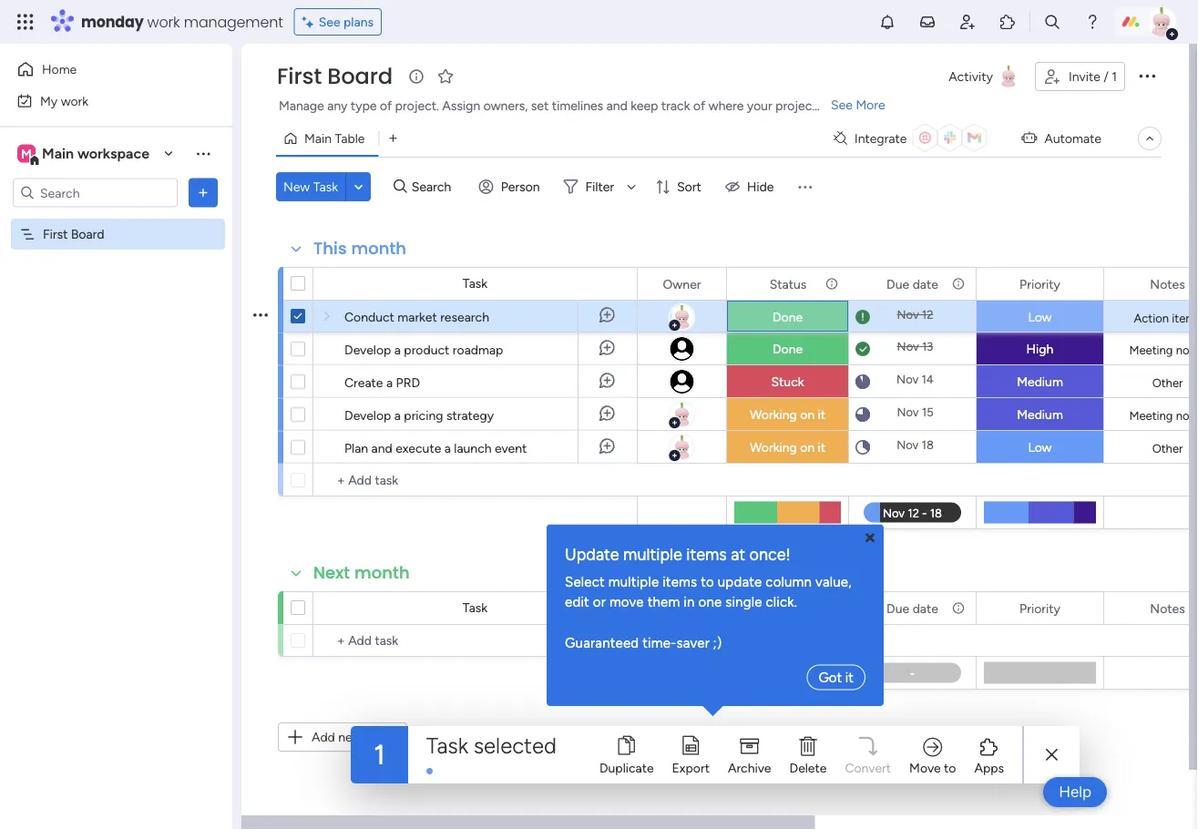 Task type: locate. For each thing, give the bounding box(es) containing it.
meeting for done
[[1129, 343, 1173, 357]]

13
[[922, 339, 933, 354]]

0 vertical spatial low
[[1028, 309, 1052, 325]]

date for first due date field from the bottom
[[913, 600, 938, 616]]

time-
[[643, 635, 677, 651]]

4 nov from the top
[[897, 405, 919, 420]]

guaranteed
[[565, 635, 639, 651]]

2 notes from the top
[[1150, 600, 1185, 616]]

main
[[304, 131, 332, 146], [42, 145, 74, 162]]

add new group button
[[278, 723, 407, 752]]

note
[[1176, 343, 1198, 357], [1176, 408, 1198, 423]]

0 vertical spatial date
[[913, 276, 938, 292]]

1 horizontal spatial options image
[[1136, 64, 1158, 86]]

this
[[313, 237, 347, 260]]

1 develop from the top
[[344, 342, 391, 357]]

owner for first the "owner" field from the bottom of the page
[[663, 600, 701, 616]]

2 of from the left
[[693, 98, 705, 113]]

owners,
[[483, 98, 528, 113]]

nov left "14"
[[897, 372, 919, 387]]

12
[[922, 308, 933, 322]]

2 priority from the top
[[1020, 600, 1060, 616]]

1 vertical spatial notes
[[1150, 600, 1185, 616]]

1 vertical spatial meeting note
[[1129, 408, 1198, 423]]

First Board field
[[272, 61, 397, 92]]

1 vertical spatial status field
[[765, 598, 811, 618]]

0 vertical spatial due
[[887, 276, 910, 292]]

a for pricing
[[394, 407, 401, 423]]

0 vertical spatial 1
[[1112, 69, 1117, 84]]

first
[[277, 61, 322, 92], [43, 226, 68, 242]]

items up in
[[663, 574, 697, 590]]

add
[[312, 729, 335, 745]]

plan
[[344, 440, 368, 456]]

1 vertical spatial note
[[1176, 408, 1198, 423]]

meeting
[[1129, 343, 1173, 357], [1129, 408, 1173, 423]]

0 horizontal spatial and
[[371, 440, 392, 456]]

1 vertical spatial develop
[[344, 407, 391, 423]]

multiple up move
[[608, 574, 659, 590]]

on
[[800, 407, 815, 422], [800, 440, 815, 455]]

1 vertical spatial board
[[71, 226, 104, 242]]

items right action
[[1172, 311, 1198, 325]]

multiple
[[623, 545, 682, 564], [608, 574, 659, 590]]

1 vertical spatial date
[[913, 600, 938, 616]]

1 date from the top
[[913, 276, 938, 292]]

launch
[[454, 440, 492, 456]]

2 medium from the top
[[1017, 407, 1063, 422]]

select multiple items to update column value, edit or move them in one single click.
[[565, 574, 852, 610]]

month for this month
[[351, 237, 406, 260]]

1 right new
[[374, 738, 385, 771]]

nov 14
[[897, 372, 934, 387]]

nov 12
[[897, 308, 933, 322]]

1 right /
[[1112, 69, 1117, 84]]

3 nov from the top
[[897, 372, 919, 387]]

2 nov from the top
[[897, 339, 919, 354]]

0 vertical spatial note
[[1176, 343, 1198, 357]]

event
[[495, 440, 527, 456]]

first board
[[277, 61, 393, 92], [43, 226, 104, 242]]

help button
[[1043, 777, 1107, 807]]

Next month field
[[309, 561, 414, 585]]

0 horizontal spatial main
[[42, 145, 74, 162]]

nov left 18
[[897, 438, 919, 452]]

1 vertical spatial due date
[[887, 600, 938, 616]]

multiple up them
[[623, 545, 682, 564]]

notes
[[1150, 276, 1185, 292], [1150, 600, 1185, 616]]

0 vertical spatial due date
[[887, 276, 938, 292]]

0 vertical spatial meeting
[[1129, 343, 1173, 357]]

nov for nov 13
[[897, 339, 919, 354]]

notifications image
[[878, 13, 897, 31]]

working on it
[[750, 407, 826, 422], [750, 440, 826, 455]]

2 owner field from the top
[[658, 598, 706, 618]]

+ Add task text field
[[323, 630, 629, 651]]

a left the product
[[394, 342, 401, 357]]

1 vertical spatial working on it
[[750, 440, 826, 455]]

1 horizontal spatial work
[[147, 11, 180, 32]]

1 vertical spatial done
[[773, 341, 803, 357]]

board
[[327, 61, 393, 92], [71, 226, 104, 242]]

1 vertical spatial due date field
[[882, 598, 943, 618]]

edit
[[565, 594, 589, 610]]

2 meeting note from the top
[[1129, 408, 1198, 423]]

0 vertical spatial notes
[[1150, 276, 1185, 292]]

0 vertical spatial it
[[818, 407, 826, 422]]

1 meeting from the top
[[1129, 343, 1173, 357]]

to up one
[[701, 574, 714, 590]]

1 notes from the top
[[1150, 276, 1185, 292]]

1 vertical spatial on
[[800, 440, 815, 455]]

due
[[887, 276, 910, 292], [887, 600, 910, 616]]

project.
[[395, 98, 439, 113]]

1 vertical spatial items
[[686, 545, 727, 564]]

angle down image
[[354, 180, 363, 194]]

0 vertical spatial first
[[277, 61, 322, 92]]

Notes field
[[1146, 274, 1190, 294], [1146, 598, 1190, 618]]

1 working on it from the top
[[750, 407, 826, 422]]

0 horizontal spatial options image
[[194, 184, 212, 202]]

2 other from the top
[[1152, 441, 1183, 456]]

2 due from the top
[[887, 600, 910, 616]]

nov
[[897, 308, 919, 322], [897, 339, 919, 354], [897, 372, 919, 387], [897, 405, 919, 420], [897, 438, 919, 452]]

first board inside list box
[[43, 226, 104, 242]]

1 of from the left
[[380, 98, 392, 113]]

1 vertical spatial medium
[[1017, 407, 1063, 422]]

1 vertical spatial and
[[371, 440, 392, 456]]

first up manage
[[277, 61, 322, 92]]

plans
[[344, 14, 374, 30]]

1 horizontal spatial to
[[944, 760, 956, 776]]

1 meeting note from the top
[[1129, 343, 1198, 357]]

0 horizontal spatial 1
[[374, 738, 385, 771]]

;)
[[713, 635, 722, 651]]

nov left 12
[[897, 308, 919, 322]]

1 vertical spatial first board
[[43, 226, 104, 242]]

1 vertical spatial priority field
[[1015, 598, 1065, 618]]

2 note from the top
[[1176, 408, 1198, 423]]

medium
[[1017, 374, 1063, 390], [1017, 407, 1063, 422]]

0 vertical spatial multiple
[[623, 545, 682, 564]]

0 vertical spatial done
[[773, 309, 803, 325]]

2 working on it from the top
[[750, 440, 826, 455]]

and right plan
[[371, 440, 392, 456]]

0 vertical spatial priority field
[[1015, 274, 1065, 294]]

1 vertical spatial see
[[831, 97, 853, 113]]

new task
[[283, 179, 338, 195]]

1 horizontal spatial of
[[693, 98, 705, 113]]

add new group
[[312, 729, 399, 745]]

1 horizontal spatial and
[[606, 98, 628, 113]]

1 inside button
[[1112, 69, 1117, 84]]

date for first due date field from the top of the page
[[913, 276, 938, 292]]

first board up any
[[277, 61, 393, 92]]

nov left 13
[[897, 339, 919, 354]]

1 on from the top
[[800, 407, 815, 422]]

high
[[1026, 341, 1054, 357]]

home button
[[11, 55, 196, 84]]

Due date field
[[882, 274, 943, 294], [882, 598, 943, 618]]

0 horizontal spatial of
[[380, 98, 392, 113]]

month right next
[[354, 561, 410, 584]]

working
[[750, 407, 797, 422], [750, 440, 797, 455]]

1 vertical spatial options image
[[194, 184, 212, 202]]

to right the move
[[944, 760, 956, 776]]

and left the keep
[[606, 98, 628, 113]]

column information image
[[825, 277, 839, 291], [951, 277, 966, 291], [951, 601, 966, 615]]

Priority field
[[1015, 274, 1065, 294], [1015, 598, 1065, 618]]

a left prd
[[386, 374, 393, 390]]

0 vertical spatial priority
[[1020, 276, 1060, 292]]

0 horizontal spatial to
[[701, 574, 714, 590]]

this month
[[313, 237, 406, 260]]

meeting note for medium
[[1129, 408, 1198, 423]]

see for see plans
[[319, 14, 340, 30]]

1 vertical spatial month
[[354, 561, 410, 584]]

0 vertical spatial working
[[750, 407, 797, 422]]

1 vertical spatial notes field
[[1146, 598, 1190, 618]]

develop down conduct
[[344, 342, 391, 357]]

month inside 'field'
[[354, 561, 410, 584]]

options image down workspace options icon
[[194, 184, 212, 202]]

see more
[[831, 97, 885, 113]]

1 horizontal spatial first board
[[277, 61, 393, 92]]

0 vertical spatial other
[[1152, 375, 1183, 390]]

0 vertical spatial working on it
[[750, 407, 826, 422]]

see inside button
[[319, 14, 340, 30]]

work right my
[[61, 93, 88, 108]]

board up type
[[327, 61, 393, 92]]

it
[[818, 407, 826, 422], [818, 440, 826, 455], [845, 669, 854, 686]]

0 vertical spatial board
[[327, 61, 393, 92]]

1 vertical spatial priority
[[1020, 600, 1060, 616]]

1
[[1112, 69, 1117, 84], [374, 738, 385, 771]]

0 vertical spatial status field
[[765, 274, 811, 294]]

hide button
[[718, 172, 785, 201]]

0 vertical spatial and
[[606, 98, 628, 113]]

1 vertical spatial other
[[1152, 441, 1183, 456]]

month
[[351, 237, 406, 260], [354, 561, 410, 584]]

value,
[[816, 574, 852, 590]]

main inside the 'workspace selection' element
[[42, 145, 74, 162]]

1 vertical spatial work
[[61, 93, 88, 108]]

of right track
[[693, 98, 705, 113]]

invite members image
[[959, 13, 977, 31]]

option
[[0, 218, 232, 221]]

1 due date field from the top
[[882, 274, 943, 294]]

work inside button
[[61, 93, 88, 108]]

first board down search in workspace "field"
[[43, 226, 104, 242]]

task right the new
[[313, 179, 338, 195]]

timelines
[[552, 98, 603, 113]]

Status field
[[765, 274, 811, 294], [765, 598, 811, 618]]

multiple inside select multiple items to update column value, edit or move them in one single click.
[[608, 574, 659, 590]]

meeting note
[[1129, 343, 1198, 357], [1129, 408, 1198, 423]]

1 vertical spatial owner field
[[658, 598, 706, 618]]

0 horizontal spatial work
[[61, 93, 88, 108]]

1 horizontal spatial see
[[831, 97, 853, 113]]

0 horizontal spatial board
[[71, 226, 104, 242]]

next month
[[313, 561, 410, 584]]

duplicate
[[599, 760, 654, 776]]

0 vertical spatial notes field
[[1146, 274, 1190, 294]]

pricing
[[404, 407, 443, 423]]

new
[[338, 729, 362, 745]]

1 nov from the top
[[897, 308, 919, 322]]

0 horizontal spatial see
[[319, 14, 340, 30]]

1 vertical spatial working
[[750, 440, 797, 455]]

1 priority from the top
[[1020, 276, 1060, 292]]

5 nov from the top
[[897, 438, 919, 452]]

conduct
[[344, 309, 394, 324]]

1 horizontal spatial 1
[[1112, 69, 1117, 84]]

dapulse integrations image
[[834, 132, 847, 145]]

1 status field from the top
[[765, 274, 811, 294]]

2 priority field from the top
[[1015, 598, 1065, 618]]

2 date from the top
[[913, 600, 938, 616]]

see left more
[[831, 97, 853, 113]]

select product image
[[16, 13, 35, 31]]

0 vertical spatial work
[[147, 11, 180, 32]]

0 horizontal spatial first
[[43, 226, 68, 242]]

work right monday
[[147, 11, 180, 32]]

first down search in workspace "field"
[[43, 226, 68, 242]]

create a prd
[[344, 374, 420, 390]]

add to favorites image
[[436, 67, 455, 85]]

2 status from the top
[[770, 600, 807, 616]]

main right workspace image
[[42, 145, 74, 162]]

2 done from the top
[[773, 341, 803, 357]]

nov left 15
[[897, 405, 919, 420]]

where
[[709, 98, 744, 113]]

0 horizontal spatial first board
[[43, 226, 104, 242]]

0 vertical spatial due date field
[[882, 274, 943, 294]]

0 vertical spatial owner
[[663, 276, 701, 292]]

task up + add task text field
[[463, 600, 488, 615]]

apps
[[974, 760, 1004, 775]]

1 due from the top
[[887, 276, 910, 292]]

any
[[327, 98, 348, 113]]

sort button
[[648, 172, 712, 201]]

1 vertical spatial status
[[770, 600, 807, 616]]

or
[[593, 594, 606, 610]]

filter
[[585, 179, 614, 195]]

1 status from the top
[[770, 276, 807, 292]]

0 vertical spatial to
[[701, 574, 714, 590]]

m
[[21, 146, 32, 161]]

2 develop from the top
[[344, 407, 391, 423]]

a for product
[[394, 342, 401, 357]]

1 vertical spatial meeting
[[1129, 408, 1173, 423]]

of right type
[[380, 98, 392, 113]]

multiple for select
[[608, 574, 659, 590]]

0 vertical spatial on
[[800, 407, 815, 422]]

0 vertical spatial medium
[[1017, 374, 1063, 390]]

first board list box
[[0, 215, 232, 496]]

main left table
[[304, 131, 332, 146]]

status
[[770, 276, 807, 292], [770, 600, 807, 616]]

1 note from the top
[[1176, 343, 1198, 357]]

0 vertical spatial month
[[351, 237, 406, 260]]

0 vertical spatial develop
[[344, 342, 391, 357]]

1 low from the top
[[1028, 309, 1052, 325]]

1 owner from the top
[[663, 276, 701, 292]]

nov for nov 18
[[897, 438, 919, 452]]

2 low from the top
[[1028, 440, 1052, 455]]

stands.
[[820, 98, 860, 113]]

and
[[606, 98, 628, 113], [371, 440, 392, 456]]

1 vertical spatial low
[[1028, 440, 1052, 455]]

0 vertical spatial status
[[770, 276, 807, 292]]

monday
[[81, 11, 144, 32]]

work
[[147, 11, 180, 32], [61, 93, 88, 108]]

once!
[[749, 545, 791, 564]]

month inside field
[[351, 237, 406, 260]]

other
[[1152, 375, 1183, 390], [1152, 441, 1183, 456]]

1 vertical spatial due
[[887, 600, 910, 616]]

2 meeting from the top
[[1129, 408, 1173, 423]]

see left plans
[[319, 14, 340, 30]]

items inside select multiple items to update column value, edit or move them in one single click.
[[663, 574, 697, 590]]

1 horizontal spatial main
[[304, 131, 332, 146]]

options image right /
[[1136, 64, 1158, 86]]

0 vertical spatial owner field
[[658, 274, 706, 294]]

2 status field from the top
[[765, 598, 811, 618]]

board down search in workspace "field"
[[71, 226, 104, 242]]

activity
[[949, 69, 993, 84]]

2 vertical spatial items
[[663, 574, 697, 590]]

automate
[[1045, 131, 1102, 146]]

click.
[[766, 594, 797, 610]]

nov 13
[[897, 339, 933, 354]]

2 owner from the top
[[663, 600, 701, 616]]

0 vertical spatial see
[[319, 14, 340, 30]]

Owner field
[[658, 274, 706, 294], [658, 598, 706, 618]]

1 vertical spatial first
[[43, 226, 68, 242]]

1 medium from the top
[[1017, 374, 1063, 390]]

0 vertical spatial meeting note
[[1129, 343, 1198, 357]]

see more link
[[829, 96, 887, 114]]

main inside main table "button"
[[304, 131, 332, 146]]

develop
[[344, 342, 391, 357], [344, 407, 391, 423]]

develop down 'create'
[[344, 407, 391, 423]]

1 horizontal spatial board
[[327, 61, 393, 92]]

to
[[701, 574, 714, 590], [944, 760, 956, 776]]

a left pricing
[[394, 407, 401, 423]]

got it link
[[807, 665, 866, 690]]

v2 search image
[[394, 177, 407, 197]]

options image
[[1136, 64, 1158, 86], [194, 184, 212, 202]]

main table button
[[276, 124, 379, 153]]

items left at
[[686, 545, 727, 564]]

nov for nov 15
[[897, 405, 919, 420]]

note for medium
[[1176, 408, 1198, 423]]

15
[[922, 405, 934, 420]]

v2 overdue deadline image
[[856, 308, 870, 326]]

1 vertical spatial owner
[[663, 600, 701, 616]]

month right this
[[351, 237, 406, 260]]

1 vertical spatial multiple
[[608, 574, 659, 590]]



Task type: vqa. For each thing, say whether or not it's contained in the screenshot.
the recruitment
no



Task type: describe. For each thing, give the bounding box(es) containing it.
nov for nov 14
[[897, 372, 919, 387]]

invite / 1 button
[[1035, 62, 1125, 91]]

see for see more
[[831, 97, 853, 113]]

help
[[1059, 783, 1092, 801]]

collapse board header image
[[1143, 131, 1157, 146]]

product
[[404, 342, 450, 357]]

conduct market research
[[344, 309, 489, 324]]

help image
[[1083, 13, 1102, 31]]

move
[[609, 594, 644, 610]]

show board description image
[[405, 67, 427, 86]]

0 vertical spatial first board
[[277, 61, 393, 92]]

items for update
[[663, 574, 697, 590]]

+ Add task text field
[[323, 469, 629, 491]]

1 due date from the top
[[887, 276, 938, 292]]

home
[[42, 62, 77, 77]]

task inside button
[[313, 179, 338, 195]]

menu image
[[796, 178, 814, 196]]

1 owner field from the top
[[658, 274, 706, 294]]

task right group
[[426, 733, 468, 759]]

saver
[[677, 635, 710, 651]]

apps image
[[999, 13, 1017, 31]]

workspace options image
[[194, 144, 212, 162]]

Search field
[[407, 174, 462, 200]]

2 due date field from the top
[[882, 598, 943, 618]]

my
[[40, 93, 58, 108]]

person
[[501, 179, 540, 195]]

keep
[[631, 98, 658, 113]]

add view image
[[389, 132, 397, 145]]

them
[[648, 594, 680, 610]]

see plans button
[[294, 8, 382, 36]]

14
[[922, 372, 934, 387]]

research
[[440, 309, 489, 324]]

This month field
[[309, 237, 411, 261]]

monday work management
[[81, 11, 283, 32]]

search everything image
[[1043, 13, 1061, 31]]

main table
[[304, 131, 365, 146]]

move to
[[909, 760, 956, 776]]

roadmap
[[453, 342, 503, 357]]

v2 done deadline image
[[856, 340, 870, 358]]

select
[[565, 574, 605, 590]]

task up research
[[463, 276, 488, 291]]

develop for develop a product roadmap
[[344, 342, 391, 357]]

prd
[[396, 374, 420, 390]]

update multiple items at once!
[[565, 545, 791, 564]]

1 vertical spatial 1
[[374, 738, 385, 771]]

task selected
[[426, 733, 557, 759]]

market
[[398, 309, 437, 324]]

work for my
[[61, 93, 88, 108]]

work for monday
[[147, 11, 180, 32]]

multiple for update
[[623, 545, 682, 564]]

nov 18
[[897, 438, 934, 452]]

got
[[819, 669, 842, 686]]

items for once!
[[686, 545, 727, 564]]

0 vertical spatial items
[[1172, 311, 1198, 325]]

nov for nov 12
[[897, 308, 919, 322]]

ruby anderson image
[[1147, 7, 1176, 36]]

plan and execute a launch event
[[344, 440, 527, 456]]

invite
[[1069, 69, 1101, 84]]

1 vertical spatial it
[[818, 440, 826, 455]]

main for main table
[[304, 131, 332, 146]]

sort
[[677, 179, 701, 195]]

guaranteed time-saver ;)
[[565, 635, 722, 651]]

hide
[[747, 179, 774, 195]]

main for main workspace
[[42, 145, 74, 162]]

1 horizontal spatial first
[[277, 61, 322, 92]]

2 notes field from the top
[[1146, 598, 1190, 618]]

1 done from the top
[[773, 309, 803, 325]]

1 vertical spatial to
[[944, 760, 956, 776]]

selected
[[474, 733, 557, 759]]

1 other from the top
[[1152, 375, 1183, 390]]

1 priority field from the top
[[1015, 274, 1065, 294]]

autopilot image
[[1022, 126, 1037, 149]]

person button
[[472, 172, 551, 201]]

workspace selection element
[[17, 143, 152, 166]]

activity button
[[941, 62, 1028, 91]]

single
[[725, 594, 762, 610]]

assign
[[442, 98, 480, 113]]

at
[[731, 545, 745, 564]]

my work
[[40, 93, 88, 108]]

one
[[698, 594, 722, 610]]

/
[[1104, 69, 1109, 84]]

0 vertical spatial options image
[[1136, 64, 1158, 86]]

a left launch
[[444, 440, 451, 456]]

note for done
[[1176, 343, 1198, 357]]

create
[[344, 374, 383, 390]]

export
[[672, 760, 710, 776]]

delete
[[790, 760, 827, 776]]

2 due date from the top
[[887, 600, 938, 616]]

inbox image
[[918, 13, 937, 31]]

Search in workspace field
[[38, 182, 152, 203]]

a for prd
[[386, 374, 393, 390]]

archive
[[728, 760, 771, 776]]

project
[[776, 98, 817, 113]]

develop a product roadmap
[[344, 342, 503, 357]]

invite / 1
[[1069, 69, 1117, 84]]

workspace
[[77, 145, 149, 162]]

month for next month
[[354, 561, 410, 584]]

set
[[531, 98, 549, 113]]

group
[[365, 729, 399, 745]]

first inside list box
[[43, 226, 68, 242]]

type
[[351, 98, 377, 113]]

stuck
[[771, 374, 804, 390]]

develop a pricing strategy
[[344, 407, 494, 423]]

action
[[1134, 311, 1169, 325]]

move
[[909, 760, 941, 776]]

1 working from the top
[[750, 407, 797, 422]]

manage
[[279, 98, 324, 113]]

board inside list box
[[71, 226, 104, 242]]

track
[[661, 98, 690, 113]]

2 vertical spatial it
[[845, 669, 854, 686]]

convert
[[845, 760, 891, 776]]

strategy
[[446, 407, 494, 423]]

develop for develop a pricing strategy
[[344, 407, 391, 423]]

new
[[283, 179, 310, 195]]

see plans
[[319, 14, 374, 30]]

to inside select multiple items to update column value, edit or move them in one single click.
[[701, 574, 714, 590]]

owner for second the "owner" field from the bottom of the page
[[663, 276, 701, 292]]

arrow down image
[[621, 176, 642, 198]]

1 notes field from the top
[[1146, 274, 1190, 294]]

2 on from the top
[[800, 440, 815, 455]]

main workspace
[[42, 145, 149, 162]]

in
[[684, 594, 695, 610]]

meeting note for done
[[1129, 343, 1198, 357]]

more
[[856, 97, 885, 113]]

filter button
[[556, 172, 642, 201]]

2 working from the top
[[750, 440, 797, 455]]

meeting for medium
[[1129, 408, 1173, 423]]

18
[[922, 438, 934, 452]]

workspace image
[[17, 144, 36, 164]]



